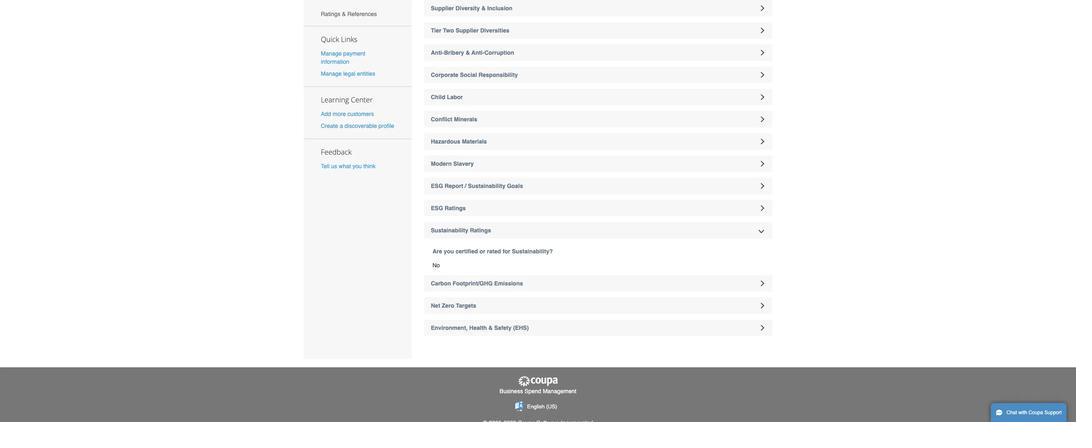 Task type: describe. For each thing, give the bounding box(es) containing it.
corporate social responsibility button
[[424, 67, 773, 83]]

corruption
[[485, 49, 514, 56]]

with
[[1019, 410, 1028, 416]]

responsibility
[[479, 72, 518, 78]]

esg ratings button
[[424, 200, 773, 216]]

tier two supplier diversities heading
[[424, 22, 773, 39]]

report
[[445, 183, 463, 189]]

sustainability ratings
[[431, 227, 491, 234]]

ratings & references link
[[304, 6, 412, 22]]

hazardous materials
[[431, 138, 487, 145]]

coupa supplier portal image
[[518, 376, 559, 387]]

tier
[[431, 27, 442, 34]]

payment
[[343, 50, 366, 57]]

rated
[[487, 248, 501, 255]]

environment,
[[431, 325, 468, 331]]

ratings for sustainability
[[470, 227, 491, 234]]

hazardous materials button
[[424, 133, 773, 150]]

carbon footprint/ghg emissions heading
[[424, 275, 773, 292]]

labor
[[447, 94, 463, 100]]

slavery
[[454, 161, 474, 167]]

child labor heading
[[424, 89, 773, 105]]

modern slavery button
[[424, 156, 773, 172]]

management
[[543, 388, 577, 395]]

feedback
[[321, 147, 352, 157]]

manage payment information
[[321, 50, 366, 65]]

more
[[333, 111, 346, 117]]

us
[[331, 163, 337, 170]]

quick
[[321, 34, 339, 44]]

quick links
[[321, 34, 358, 44]]

& for supplier
[[482, 5, 486, 12]]

links
[[341, 34, 358, 44]]

chat with coupa support button
[[992, 403, 1067, 422]]

modern
[[431, 161, 452, 167]]

diversities
[[481, 27, 510, 34]]

(us)
[[546, 404, 557, 410]]

customers
[[348, 111, 374, 117]]

create a discoverable profile link
[[321, 123, 394, 129]]

tell us what you think
[[321, 163, 376, 170]]

tier two supplier diversities button
[[424, 22, 773, 39]]

profile
[[379, 123, 394, 129]]

manage for manage legal entities
[[321, 70, 342, 77]]

discoverable
[[345, 123, 377, 129]]

references
[[348, 11, 377, 17]]

inclusion
[[488, 5, 513, 12]]

are
[[433, 248, 442, 255]]

create a discoverable profile
[[321, 123, 394, 129]]

add
[[321, 111, 331, 117]]

sustainability inside esg report / sustainability goals dropdown button
[[468, 183, 506, 189]]

(ehs)
[[513, 325, 529, 331]]

manage legal entities
[[321, 70, 376, 77]]

no
[[433, 262, 440, 269]]

net zero targets
[[431, 303, 477, 309]]

social
[[460, 72, 477, 78]]

modern slavery heading
[[424, 156, 773, 172]]

net zero targets button
[[424, 298, 773, 314]]

esg report / sustainability goals
[[431, 183, 523, 189]]

esg for esg ratings
[[431, 205, 443, 212]]

supplier diversity & inclusion
[[431, 5, 513, 12]]

anti-bribery & anti-corruption heading
[[424, 44, 773, 61]]

environment, health & safety (ehs)
[[431, 325, 529, 331]]

tier two supplier diversities
[[431, 27, 510, 34]]

sustainability ratings button
[[424, 222, 773, 239]]

minerals
[[454, 116, 478, 123]]

materials
[[462, 138, 487, 145]]

esg ratings heading
[[424, 200, 773, 216]]

what
[[339, 163, 351, 170]]

two
[[443, 27, 454, 34]]

chat
[[1007, 410, 1018, 416]]

environment, health & safety (ehs) button
[[424, 320, 773, 336]]

child labor button
[[424, 89, 773, 105]]

coupa
[[1029, 410, 1044, 416]]

corporate
[[431, 72, 459, 78]]

environment, health & safety (ehs) heading
[[424, 320, 773, 336]]

business
[[500, 388, 523, 395]]

footprint/ghg
[[453, 280, 493, 287]]



Task type: vqa. For each thing, say whether or not it's contained in the screenshot.
Hazardous
yes



Task type: locate. For each thing, give the bounding box(es) containing it.
entities
[[357, 70, 376, 77]]

esg ratings
[[431, 205, 466, 212]]

2 vertical spatial ratings
[[470, 227, 491, 234]]

& left safety
[[489, 325, 493, 331]]

supplier right two
[[456, 27, 479, 34]]

conflict minerals
[[431, 116, 478, 123]]

& left references
[[342, 11, 346, 17]]

esg
[[431, 183, 443, 189], [431, 205, 443, 212]]

are you certified or rated for sustainability?
[[433, 248, 553, 255]]

1 vertical spatial you
[[444, 248, 454, 255]]

supplier up two
[[431, 5, 454, 12]]

0 horizontal spatial supplier
[[431, 5, 454, 12]]

1 vertical spatial esg
[[431, 205, 443, 212]]

supplier diversity & inclusion button
[[424, 0, 773, 16]]

learning
[[321, 95, 349, 105]]

net
[[431, 303, 440, 309]]

2 manage from the top
[[321, 70, 342, 77]]

support
[[1045, 410, 1062, 416]]

information
[[321, 58, 350, 65]]

manage down information
[[321, 70, 342, 77]]

ratings down report
[[445, 205, 466, 212]]

1 esg from the top
[[431, 183, 443, 189]]

& right diversity
[[482, 5, 486, 12]]

for
[[503, 248, 511, 255]]

sustainability
[[468, 183, 506, 189], [431, 227, 469, 234]]

sustainability down esg ratings
[[431, 227, 469, 234]]

manage for manage payment information
[[321, 50, 342, 57]]

ratings for esg
[[445, 205, 466, 212]]

ratings up the quick
[[321, 11, 341, 17]]

anti-bribery & anti-corruption button
[[424, 44, 773, 61]]

1 horizontal spatial supplier
[[456, 27, 479, 34]]

add more customers link
[[321, 111, 374, 117]]

/
[[465, 183, 467, 189]]

1 vertical spatial manage
[[321, 70, 342, 77]]

1 manage from the top
[[321, 50, 342, 57]]

chat with coupa support
[[1007, 410, 1062, 416]]

add more customers
[[321, 111, 374, 117]]

anti- up corporate social responsibility
[[472, 49, 485, 56]]

&
[[482, 5, 486, 12], [342, 11, 346, 17], [466, 49, 470, 56], [489, 325, 493, 331]]

0 vertical spatial supplier
[[431, 5, 454, 12]]

2 horizontal spatial ratings
[[470, 227, 491, 234]]

child labor
[[431, 94, 463, 100]]

you
[[353, 163, 362, 170], [444, 248, 454, 255]]

0 vertical spatial sustainability
[[468, 183, 506, 189]]

& for environment,
[[489, 325, 493, 331]]

anti-
[[431, 49, 444, 56], [472, 49, 485, 56]]

goals
[[507, 183, 523, 189]]

2 anti- from the left
[[472, 49, 485, 56]]

carbon footprint/ghg emissions button
[[424, 275, 773, 292]]

a
[[340, 123, 343, 129]]

1 horizontal spatial you
[[444, 248, 454, 255]]

think
[[364, 163, 376, 170]]

esg report / sustainability goals button
[[424, 178, 773, 194]]

supplier
[[431, 5, 454, 12], [456, 27, 479, 34]]

ratings
[[321, 11, 341, 17], [445, 205, 466, 212], [470, 227, 491, 234]]

emissions
[[495, 280, 523, 287]]

1 anti- from the left
[[431, 49, 444, 56]]

1 horizontal spatial ratings
[[445, 205, 466, 212]]

manage
[[321, 50, 342, 57], [321, 70, 342, 77]]

esg up sustainability ratings
[[431, 205, 443, 212]]

manage up information
[[321, 50, 342, 57]]

0 vertical spatial ratings
[[321, 11, 341, 17]]

0 vertical spatial manage
[[321, 50, 342, 57]]

conflict
[[431, 116, 453, 123]]

& right bribery
[[466, 49, 470, 56]]

corporate social responsibility heading
[[424, 67, 773, 83]]

certified
[[456, 248, 478, 255]]

1 vertical spatial sustainability
[[431, 227, 469, 234]]

health
[[470, 325, 487, 331]]

manage inside manage payment information
[[321, 50, 342, 57]]

hazardous materials heading
[[424, 133, 773, 150]]

corporate social responsibility
[[431, 72, 518, 78]]

1 vertical spatial supplier
[[456, 27, 479, 34]]

& for anti-
[[466, 49, 470, 56]]

sustainability ratings heading
[[424, 222, 773, 239]]

0 horizontal spatial you
[[353, 163, 362, 170]]

conflict minerals button
[[424, 111, 773, 128]]

child
[[431, 94, 446, 100]]

conflict minerals heading
[[424, 111, 773, 128]]

0 vertical spatial you
[[353, 163, 362, 170]]

1 horizontal spatial anti-
[[472, 49, 485, 56]]

0 vertical spatial esg
[[431, 183, 443, 189]]

spend
[[525, 388, 542, 395]]

create
[[321, 123, 338, 129]]

legal
[[343, 70, 356, 77]]

you inside button
[[353, 163, 362, 170]]

manage payment information link
[[321, 50, 366, 65]]

esg left report
[[431, 183, 443, 189]]

safety
[[495, 325, 512, 331]]

tell
[[321, 163, 330, 170]]

ratings up or
[[470, 227, 491, 234]]

anti-bribery & anti-corruption
[[431, 49, 514, 56]]

learning center
[[321, 95, 373, 105]]

business spend management
[[500, 388, 577, 395]]

modern slavery
[[431, 161, 474, 167]]

0 horizontal spatial ratings
[[321, 11, 341, 17]]

esg inside dropdown button
[[431, 183, 443, 189]]

net zero targets heading
[[424, 298, 773, 314]]

ratings & references
[[321, 11, 377, 17]]

english (us)
[[527, 404, 557, 410]]

0 horizontal spatial anti-
[[431, 49, 444, 56]]

center
[[351, 95, 373, 105]]

carbon footprint/ghg emissions
[[431, 280, 523, 287]]

2 esg from the top
[[431, 205, 443, 212]]

esg inside dropdown button
[[431, 205, 443, 212]]

sustainability right /
[[468, 183, 506, 189]]

esg report / sustainability goals heading
[[424, 178, 773, 194]]

zero
[[442, 303, 455, 309]]

hazardous
[[431, 138, 461, 145]]

sustainability?
[[512, 248, 553, 255]]

you left think
[[353, 163, 362, 170]]

you right are
[[444, 248, 454, 255]]

supplier diversity & inclusion heading
[[424, 0, 773, 16]]

1 vertical spatial ratings
[[445, 205, 466, 212]]

english
[[527, 404, 545, 410]]

tell us what you think button
[[321, 162, 376, 171]]

sustainability inside sustainability ratings dropdown button
[[431, 227, 469, 234]]

anti- down tier on the top left of the page
[[431, 49, 444, 56]]

esg for esg report / sustainability goals
[[431, 183, 443, 189]]

bribery
[[444, 49, 464, 56]]



